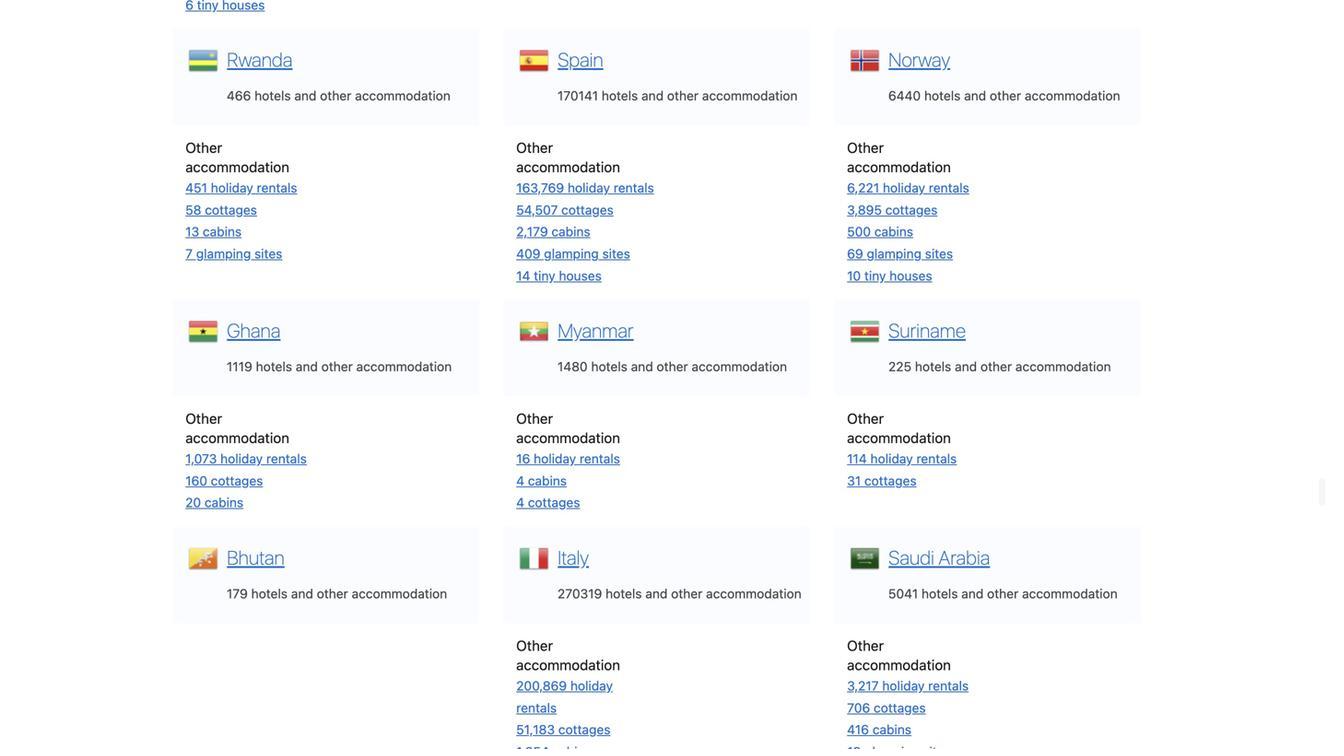Task type: locate. For each thing, give the bounding box(es) containing it.
sites for rwanda
[[255, 246, 283, 261]]

sites
[[255, 246, 283, 261], [603, 246, 631, 261], [926, 246, 954, 261]]

and right 6440 on the right of the page
[[965, 88, 987, 103]]

other accommodation up 200,869
[[517, 638, 621, 674]]

1,073 holiday rentals link
[[186, 452, 307, 467]]

1 houses from the left
[[559, 268, 602, 283]]

and for norway
[[965, 88, 987, 103]]

sites down 58 cottages 'link'
[[255, 246, 283, 261]]

cabins inside other accommodation 451 holiday rentals 58 cottages 13 cabins 7 glamping sites
[[203, 224, 242, 240]]

0 horizontal spatial glamping
[[196, 246, 251, 261]]

hotels right 466
[[255, 88, 291, 103]]

rentals inside other accommodation 1,073 holiday rentals 160 cottages 20 cabins
[[266, 452, 307, 467]]

bhutan
[[227, 546, 285, 569]]

cabins inside 3,217 holiday rentals 706 cottages 416 cabins
[[873, 723, 912, 738]]

other accommodation
[[517, 638, 621, 674], [848, 638, 952, 674]]

and right 179
[[291, 587, 313, 602]]

rentals inside other accommodation 451 holiday rentals 58 cottages 13 cabins 7 glamping sites
[[257, 180, 297, 196]]

holiday up 54,507 cottages link
[[568, 180, 610, 196]]

and for bhutan
[[291, 587, 313, 602]]

rentals inside 'other accommodation 163,769 holiday rentals 54,507 cottages 2,179 cabins 409 glamping sites 14 tiny houses'
[[614, 180, 654, 196]]

cottages down 4 cabins link
[[528, 495, 580, 511]]

cabins
[[203, 224, 242, 240], [552, 224, 591, 240], [875, 224, 914, 240], [528, 473, 567, 489], [205, 495, 244, 511], [873, 723, 912, 738]]

cabins inside the other accommodation 6,221 holiday rentals 3,895 cottages 500 cabins 69 glamping sites 10 tiny houses
[[875, 224, 914, 240]]

hotels right 1480
[[592, 359, 628, 375]]

other for myanmar
[[517, 410, 553, 427]]

rentals inside the other accommodation 6,221 holiday rentals 3,895 cottages 500 cabins 69 glamping sites 10 tiny houses
[[929, 180, 970, 196]]

hotels for rwanda
[[255, 88, 291, 103]]

hotels right 1119
[[256, 359, 292, 375]]

accommodation inside "other accommodation 114 holiday rentals 31 cottages"
[[848, 430, 952, 446]]

cottages down 3,217 holiday rentals link
[[874, 701, 926, 716]]

2 sites from the left
[[603, 246, 631, 261]]

5041 hotels and other accommodation
[[889, 587, 1118, 602]]

cottages down 114 holiday rentals link
[[865, 473, 917, 489]]

other for saudi arabia
[[988, 587, 1019, 602]]

holiday inside other accommodation 451 holiday rentals 58 cottages 13 cabins 7 glamping sites
[[211, 180, 253, 196]]

other inside other accommodation 16 holiday rentals 4 cabins 4 cottages
[[517, 410, 553, 427]]

holiday up 31 cottages link
[[871, 452, 914, 467]]

0 vertical spatial 4
[[517, 473, 525, 489]]

saudi arabia link
[[885, 544, 991, 569]]

other accommodation 16 holiday rentals 4 cabins 4 cottages
[[517, 410, 621, 511]]

holiday up 4 cabins link
[[534, 452, 577, 467]]

rwanda
[[227, 48, 293, 71]]

16 holiday rentals link
[[517, 452, 621, 467]]

cottages down 6,221 holiday rentals link
[[886, 202, 938, 218]]

other inside other accommodation 1,073 holiday rentals 160 cottages 20 cabins
[[186, 410, 222, 427]]

other accommodation for italy
[[517, 638, 621, 674]]

cottages
[[205, 202, 257, 218], [562, 202, 614, 218], [886, 202, 938, 218], [211, 473, 263, 489], [865, 473, 917, 489], [528, 495, 580, 511], [874, 701, 926, 716], [559, 723, 611, 738]]

cabins down 3,895 cottages link
[[875, 224, 914, 240]]

other up 1,073
[[186, 410, 222, 427]]

other inside the other accommodation 6,221 holiday rentals 3,895 cottages 500 cabins 69 glamping sites 10 tiny houses
[[848, 139, 884, 156]]

69
[[848, 246, 864, 261]]

179 hotels and other accommodation
[[227, 587, 447, 602]]

glamping up 14 tiny houses link
[[544, 246, 599, 261]]

cabins up the '4 cottages' link
[[528, 473, 567, 489]]

0 horizontal spatial other accommodation
[[517, 638, 621, 674]]

31
[[848, 473, 861, 489]]

hotels down the 'saudi arabia'
[[922, 587, 959, 602]]

other for spain
[[668, 88, 699, 103]]

and for rwanda
[[295, 88, 317, 103]]

hotels right 179
[[251, 587, 288, 602]]

2 houses from the left
[[890, 268, 933, 283]]

glamping up 10 tiny houses link
[[867, 246, 922, 261]]

other accommodation up 3,217 holiday rentals link
[[848, 638, 952, 674]]

54,507
[[517, 202, 558, 218]]

114
[[848, 452, 868, 467]]

160 cottages link
[[186, 473, 263, 489]]

holiday up 58 cottages 'link'
[[211, 180, 253, 196]]

tiny
[[534, 268, 556, 283], [865, 268, 887, 283]]

4 cabins link
[[517, 473, 567, 489]]

2 horizontal spatial glamping
[[867, 246, 922, 261]]

rentals for rwanda
[[257, 180, 297, 196]]

cabins inside other accommodation 16 holiday rentals 4 cabins 4 cottages
[[528, 473, 567, 489]]

3,217 holiday rentals link
[[848, 679, 969, 694]]

and down 'suriname'
[[955, 359, 978, 375]]

rentals inside 3,217 holiday rentals 706 cottages 416 cabins
[[929, 679, 969, 694]]

houses for norway
[[890, 268, 933, 283]]

other for ghana
[[322, 359, 353, 375]]

and down arabia
[[962, 587, 984, 602]]

sites up 10 tiny houses link
[[926, 246, 954, 261]]

rentals right 1,073
[[266, 452, 307, 467]]

other up 3,217
[[848, 638, 884, 654]]

hotels right 225
[[916, 359, 952, 375]]

arabia
[[939, 546, 991, 569]]

bhutan link
[[222, 544, 285, 569]]

225 hotels and other accommodation
[[889, 359, 1112, 375]]

3 glamping from the left
[[867, 246, 922, 261]]

1 sites from the left
[[255, 246, 283, 261]]

other up 114
[[848, 410, 884, 427]]

ghana
[[227, 319, 281, 342]]

6,221
[[848, 180, 880, 196]]

466 hotels and other accommodation
[[227, 88, 451, 103]]

cabins down 160 cottages link
[[205, 495, 244, 511]]

other
[[186, 139, 222, 156], [517, 139, 553, 156], [848, 139, 884, 156], [186, 410, 222, 427], [517, 410, 553, 427], [848, 410, 884, 427], [517, 638, 553, 654], [848, 638, 884, 654]]

cottages down 200,869 holiday rentals link
[[559, 723, 611, 738]]

accommodation
[[355, 88, 451, 103], [703, 88, 798, 103], [1025, 88, 1121, 103], [186, 159, 290, 175], [517, 159, 621, 175], [848, 159, 952, 175], [357, 359, 452, 375], [692, 359, 788, 375], [1016, 359, 1112, 375], [186, 430, 290, 446], [517, 430, 621, 446], [848, 430, 952, 446], [352, 587, 447, 602], [706, 587, 802, 602], [1023, 587, 1118, 602], [517, 657, 621, 674], [848, 657, 952, 674]]

sites for spain
[[603, 246, 631, 261]]

glamping inside other accommodation 451 holiday rentals 58 cottages 13 cabins 7 glamping sites
[[196, 246, 251, 261]]

rentals inside "other accommodation 114 holiday rentals 31 cottages"
[[917, 452, 958, 467]]

hotels for bhutan
[[251, 587, 288, 602]]

58
[[186, 202, 201, 218]]

rentals right 3,217
[[929, 679, 969, 694]]

14 tiny houses link
[[517, 268, 602, 283]]

hotels for suriname
[[916, 359, 952, 375]]

holiday for rwanda
[[211, 180, 253, 196]]

cottages down 451 holiday rentals link
[[205, 202, 257, 218]]

cabins down 58 cottages 'link'
[[203, 224, 242, 240]]

cottages inside 'other accommodation 163,769 holiday rentals 54,507 cottages 2,179 cabins 409 glamping sites 14 tiny houses'
[[562, 202, 614, 218]]

4 down '16'
[[517, 473, 525, 489]]

glamping for spain
[[544, 246, 599, 261]]

cabins for norway
[[875, 224, 914, 240]]

rentals
[[257, 180, 297, 196], [614, 180, 654, 196], [929, 180, 970, 196], [266, 452, 307, 467], [580, 452, 621, 467], [917, 452, 958, 467], [929, 679, 969, 694], [517, 701, 557, 716]]

2 4 from the top
[[517, 495, 525, 511]]

409
[[517, 246, 541, 261]]

cottages inside the other accommodation 6,221 holiday rentals 3,895 cottages 500 cabins 69 glamping sites 10 tiny houses
[[886, 202, 938, 218]]

2 glamping from the left
[[544, 246, 599, 261]]

10 tiny houses link
[[848, 268, 933, 283]]

houses down 69 glamping sites link
[[890, 268, 933, 283]]

norway
[[889, 48, 951, 71]]

and right 466
[[295, 88, 317, 103]]

holiday inside the other accommodation 6,221 holiday rentals 3,895 cottages 500 cabins 69 glamping sites 10 tiny houses
[[883, 180, 926, 196]]

hotels right '170141'
[[602, 88, 638, 103]]

houses inside the other accommodation 6,221 holiday rentals 3,895 cottages 500 cabins 69 glamping sites 10 tiny houses
[[890, 268, 933, 283]]

160
[[186, 473, 207, 489]]

2 tiny from the left
[[865, 268, 887, 283]]

rentals up 58 cottages 'link'
[[257, 180, 297, 196]]

other inside "other accommodation 114 holiday rentals 31 cottages"
[[848, 410, 884, 427]]

holiday for norway
[[883, 180, 926, 196]]

rentals inside other accommodation 16 holiday rentals 4 cabins 4 cottages
[[580, 452, 621, 467]]

glamping for norway
[[867, 246, 922, 261]]

holiday up 160 cottages link
[[220, 452, 263, 467]]

1119
[[227, 359, 252, 375]]

7 glamping sites link
[[186, 246, 283, 261]]

other accommodation for saudi arabia
[[848, 638, 952, 674]]

holiday up 706 cottages link
[[883, 679, 925, 694]]

other accommodation 6,221 holiday rentals 3,895 cottages 500 cabins 69 glamping sites 10 tiny houses
[[848, 139, 970, 283]]

1 other accommodation from the left
[[517, 638, 621, 674]]

cabins for ghana
[[205, 495, 244, 511]]

1 glamping from the left
[[196, 246, 251, 261]]

and right '170141'
[[642, 88, 664, 103]]

houses
[[559, 268, 602, 283], [890, 268, 933, 283]]

cottages inside 200,869 holiday rentals 51,183 cottages
[[559, 723, 611, 738]]

cabins inside other accommodation 1,073 holiday rentals 160 cottages 20 cabins
[[205, 495, 244, 511]]

1 horizontal spatial tiny
[[865, 268, 887, 283]]

sites inside the other accommodation 6,221 holiday rentals 3,895 cottages 500 cabins 69 glamping sites 10 tiny houses
[[926, 246, 954, 261]]

cabins down 706 cottages link
[[873, 723, 912, 738]]

hotels for myanmar
[[592, 359, 628, 375]]

other for suriname
[[848, 410, 884, 427]]

69 glamping sites link
[[848, 246, 954, 261]]

416
[[848, 723, 870, 738]]

hotels right 270319
[[606, 587, 642, 602]]

rentals up 3,895 cottages link
[[929, 180, 970, 196]]

rentals up 51,183
[[517, 701, 557, 716]]

accommodation inside the other accommodation 6,221 holiday rentals 3,895 cottages 500 cabins 69 glamping sites 10 tiny houses
[[848, 159, 952, 175]]

hotels for italy
[[606, 587, 642, 602]]

706
[[848, 701, 871, 716]]

glamping
[[196, 246, 251, 261], [544, 246, 599, 261], [867, 246, 922, 261]]

holiday
[[211, 180, 253, 196], [568, 180, 610, 196], [883, 180, 926, 196], [220, 452, 263, 467], [534, 452, 577, 467], [871, 452, 914, 467], [571, 679, 613, 694], [883, 679, 925, 694]]

4 down 4 cabins link
[[517, 495, 525, 511]]

hotels
[[255, 88, 291, 103], [602, 88, 638, 103], [925, 88, 961, 103], [256, 359, 292, 375], [592, 359, 628, 375], [916, 359, 952, 375], [251, 587, 288, 602], [606, 587, 642, 602], [922, 587, 959, 602]]

sites down 54,507 cottages link
[[603, 246, 631, 261]]

3,217 holiday rentals 706 cottages 416 cabins
[[848, 679, 969, 738]]

1 horizontal spatial other accommodation
[[848, 638, 952, 674]]

accommodation inside other accommodation 451 holiday rentals 58 cottages 13 cabins 7 glamping sites
[[186, 159, 290, 175]]

other accommodation 163,769 holiday rentals 54,507 cottages 2,179 cabins 409 glamping sites 14 tiny houses
[[517, 139, 654, 283]]

tiny right the 10
[[865, 268, 887, 283]]

and down myanmar
[[631, 359, 654, 375]]

holiday inside other accommodation 1,073 holiday rentals 160 cottages 20 cabins
[[220, 452, 263, 467]]

glamping inside 'other accommodation 163,769 holiday rentals 54,507 cottages 2,179 cabins 409 glamping sites 14 tiny houses'
[[544, 246, 599, 261]]

sites inside 'other accommodation 163,769 holiday rentals 54,507 cottages 2,179 cabins 409 glamping sites 14 tiny houses'
[[603, 246, 631, 261]]

holiday inside 'other accommodation 163,769 holiday rentals 54,507 cottages 2,179 cabins 409 glamping sites 14 tiny houses'
[[568, 180, 610, 196]]

other accommodation 114 holiday rentals 31 cottages
[[848, 410, 958, 489]]

and for myanmar
[[631, 359, 654, 375]]

3,895 cottages link
[[848, 202, 938, 218]]

other inside 'other accommodation 163,769 holiday rentals 54,507 cottages 2,179 cabins 409 glamping sites 14 tiny houses'
[[517, 139, 553, 156]]

holiday up 3,895 cottages link
[[883, 180, 926, 196]]

glamping inside the other accommodation 6,221 holiday rentals 3,895 cottages 500 cabins 69 glamping sites 10 tiny houses
[[867, 246, 922, 261]]

1119 hotels and other accommodation
[[227, 359, 452, 375]]

cabins for rwanda
[[203, 224, 242, 240]]

spain link
[[554, 46, 604, 71]]

holiday inside 200,869 holiday rentals 51,183 cottages
[[571, 679, 613, 694]]

1 vertical spatial 4
[[517, 495, 525, 511]]

sites inside other accommodation 451 holiday rentals 58 cottages 13 cabins 7 glamping sites
[[255, 246, 283, 261]]

2 horizontal spatial sites
[[926, 246, 954, 261]]

other up 163,769
[[517, 139, 553, 156]]

other up 200,869
[[517, 638, 553, 654]]

and right 1119
[[296, 359, 318, 375]]

0 horizontal spatial tiny
[[534, 268, 556, 283]]

2 other accommodation from the left
[[848, 638, 952, 674]]

cottages down 163,769 holiday rentals "link"
[[562, 202, 614, 218]]

hotels right 6440 on the right of the page
[[925, 88, 961, 103]]

and right 270319
[[646, 587, 668, 602]]

0 horizontal spatial houses
[[559, 268, 602, 283]]

houses inside 'other accommodation 163,769 holiday rentals 54,507 cottages 2,179 cabins 409 glamping sites 14 tiny houses'
[[559, 268, 602, 283]]

tiny right 14
[[534, 268, 556, 283]]

rentals up 31 cottages link
[[917, 452, 958, 467]]

glamping down 13 cabins link
[[196, 246, 251, 261]]

1 horizontal spatial houses
[[890, 268, 933, 283]]

0 horizontal spatial sites
[[255, 246, 283, 261]]

other for norway
[[848, 139, 884, 156]]

tiny inside the other accommodation 6,221 holiday rentals 3,895 cottages 500 cabins 69 glamping sites 10 tiny houses
[[865, 268, 887, 283]]

holiday right 200,869
[[571, 679, 613, 694]]

houses down '409 glamping sites' link
[[559, 268, 602, 283]]

1 tiny from the left
[[534, 268, 556, 283]]

norway link
[[885, 46, 951, 71]]

and for suriname
[[955, 359, 978, 375]]

tiny inside 'other accommodation 163,769 holiday rentals 54,507 cottages 2,179 cabins 409 glamping sites 14 tiny houses'
[[534, 268, 556, 283]]

cabins inside 'other accommodation 163,769 holiday rentals 54,507 cottages 2,179 cabins 409 glamping sites 14 tiny houses'
[[552, 224, 591, 240]]

other up 451
[[186, 139, 222, 156]]

1 horizontal spatial sites
[[603, 246, 631, 261]]

cabins up '409 glamping sites' link
[[552, 224, 591, 240]]

3 sites from the left
[[926, 246, 954, 261]]

italy
[[558, 546, 589, 569]]

rentals up the '4 cottages' link
[[580, 452, 621, 467]]

rentals up 54,507 cottages link
[[614, 180, 654, 196]]

cottages down the 1,073 holiday rentals link
[[211, 473, 263, 489]]

rentals inside 200,869 holiday rentals 51,183 cottages
[[517, 701, 557, 716]]

other for norway
[[990, 88, 1022, 103]]

cottages inside 3,217 holiday rentals 706 cottages 416 cabins
[[874, 701, 926, 716]]

other up 6,221
[[848, 139, 884, 156]]

glamping for rwanda
[[196, 246, 251, 261]]

other for rwanda
[[186, 139, 222, 156]]

other inside other accommodation 451 holiday rentals 58 cottages 13 cabins 7 glamping sites
[[186, 139, 222, 156]]

200,869 holiday rentals link
[[517, 679, 613, 716]]

and
[[295, 88, 317, 103], [642, 88, 664, 103], [965, 88, 987, 103], [296, 359, 318, 375], [631, 359, 654, 375], [955, 359, 978, 375], [291, 587, 313, 602], [646, 587, 668, 602], [962, 587, 984, 602]]

other up '16'
[[517, 410, 553, 427]]

rentals for suriname
[[917, 452, 958, 467]]

1 horizontal spatial glamping
[[544, 246, 599, 261]]

accommodation inside 'other accommodation 163,769 holiday rentals 54,507 cottages 2,179 cabins 409 glamping sites 14 tiny houses'
[[517, 159, 621, 175]]

holiday inside other accommodation 16 holiday rentals 4 cabins 4 cottages
[[534, 452, 577, 467]]

holiday inside "other accommodation 114 holiday rentals 31 cottages"
[[871, 452, 914, 467]]



Task type: vqa. For each thing, say whether or not it's contained in the screenshot.
Other within Other accommodation 114 holiday rentals 31 cottages
yes



Task type: describe. For each thing, give the bounding box(es) containing it.
saudi arabia
[[889, 546, 991, 569]]

other for suriname
[[981, 359, 1013, 375]]

hotels for saudi arabia
[[922, 587, 959, 602]]

other accommodation 451 holiday rentals 58 cottages 13 cabins 7 glamping sites
[[186, 139, 297, 261]]

other for bhutan
[[317, 587, 348, 602]]

170141
[[558, 88, 599, 103]]

4 cottages link
[[517, 495, 580, 511]]

and for spain
[[642, 88, 664, 103]]

14
[[517, 268, 531, 283]]

451 holiday rentals link
[[186, 180, 297, 196]]

20 cabins link
[[186, 495, 244, 511]]

sites for norway
[[926, 246, 954, 261]]

31 cottages link
[[848, 473, 917, 489]]

7
[[186, 246, 193, 261]]

hotels for ghana
[[256, 359, 292, 375]]

451
[[186, 180, 207, 196]]

rentals for ghana
[[266, 452, 307, 467]]

italy link
[[554, 544, 589, 569]]

cottages inside other accommodation 451 holiday rentals 58 cottages 13 cabins 7 glamping sites
[[205, 202, 257, 218]]

other for rwanda
[[320, 88, 352, 103]]

163,769 holiday rentals link
[[517, 180, 654, 196]]

other for ghana
[[186, 410, 222, 427]]

rentals for myanmar
[[580, 452, 621, 467]]

706 cottages link
[[848, 701, 926, 716]]

cottages inside "other accommodation 114 holiday rentals 31 cottages"
[[865, 473, 917, 489]]

20
[[186, 495, 201, 511]]

6440
[[889, 88, 921, 103]]

other for spain
[[517, 139, 553, 156]]

rentals for spain
[[614, 180, 654, 196]]

200,869 holiday rentals 51,183 cottages
[[517, 679, 613, 738]]

500 cabins link
[[848, 224, 914, 240]]

holiday for suriname
[[871, 452, 914, 467]]

51,183
[[517, 723, 555, 738]]

54,507 cottages link
[[517, 202, 614, 218]]

1 4 from the top
[[517, 473, 525, 489]]

cottages inside other accommodation 1,073 holiday rentals 160 cottages 20 cabins
[[211, 473, 263, 489]]

myanmar link
[[554, 317, 634, 342]]

2,179 cabins link
[[517, 224, 591, 240]]

tiny for norway
[[865, 268, 887, 283]]

myanmar
[[558, 319, 634, 342]]

other for myanmar
[[657, 359, 689, 375]]

holiday inside 3,217 holiday rentals 706 cottages 416 cabins
[[883, 679, 925, 694]]

holiday for myanmar
[[534, 452, 577, 467]]

suriname link
[[885, 317, 966, 342]]

13
[[186, 224, 199, 240]]

other accommodation 1,073 holiday rentals 160 cottages 20 cabins
[[186, 410, 307, 511]]

179
[[227, 587, 248, 602]]

3,895
[[848, 202, 882, 218]]

cottages inside other accommodation 16 holiday rentals 4 cabins 4 cottages
[[528, 495, 580, 511]]

other for italy
[[671, 587, 703, 602]]

163,769
[[517, 180, 564, 196]]

225
[[889, 359, 912, 375]]

5041
[[889, 587, 919, 602]]

1,073
[[186, 452, 217, 467]]

and for saudi arabia
[[962, 587, 984, 602]]

16
[[517, 452, 531, 467]]

and for italy
[[646, 587, 668, 602]]

hotels for norway
[[925, 88, 961, 103]]

270319 hotels and other accommodation
[[558, 587, 802, 602]]

accommodation inside other accommodation 1,073 holiday rentals 160 cottages 20 cabins
[[186, 430, 290, 446]]

suriname
[[889, 319, 966, 342]]

409 glamping sites link
[[517, 246, 631, 261]]

holiday for spain
[[568, 180, 610, 196]]

416 cabins link
[[848, 723, 912, 738]]

3,217
[[848, 679, 879, 694]]

10
[[848, 268, 861, 283]]

saudi
[[889, 546, 935, 569]]

rentals for norway
[[929, 180, 970, 196]]

rwanda link
[[222, 46, 293, 71]]

58 cottages link
[[186, 202, 257, 218]]

1480
[[558, 359, 588, 375]]

6,221 holiday rentals link
[[848, 180, 970, 196]]

1480 hotels and other accommodation
[[558, 359, 788, 375]]

hotels for spain
[[602, 88, 638, 103]]

spain
[[558, 48, 604, 71]]

500
[[848, 224, 871, 240]]

tiny for spain
[[534, 268, 556, 283]]

and for ghana
[[296, 359, 318, 375]]

13 cabins link
[[186, 224, 242, 240]]

6440 hotels and other accommodation
[[889, 88, 1121, 103]]

170141 hotels and other accommodation
[[558, 88, 798, 103]]

51,183 cottages link
[[517, 723, 611, 738]]

200,869
[[517, 679, 567, 694]]

houses for spain
[[559, 268, 602, 283]]

2,179
[[517, 224, 548, 240]]

ghana link
[[222, 317, 281, 342]]

270319
[[558, 587, 602, 602]]

114 holiday rentals link
[[848, 452, 958, 467]]

holiday for ghana
[[220, 452, 263, 467]]

cabins for spain
[[552, 224, 591, 240]]

466
[[227, 88, 251, 103]]



